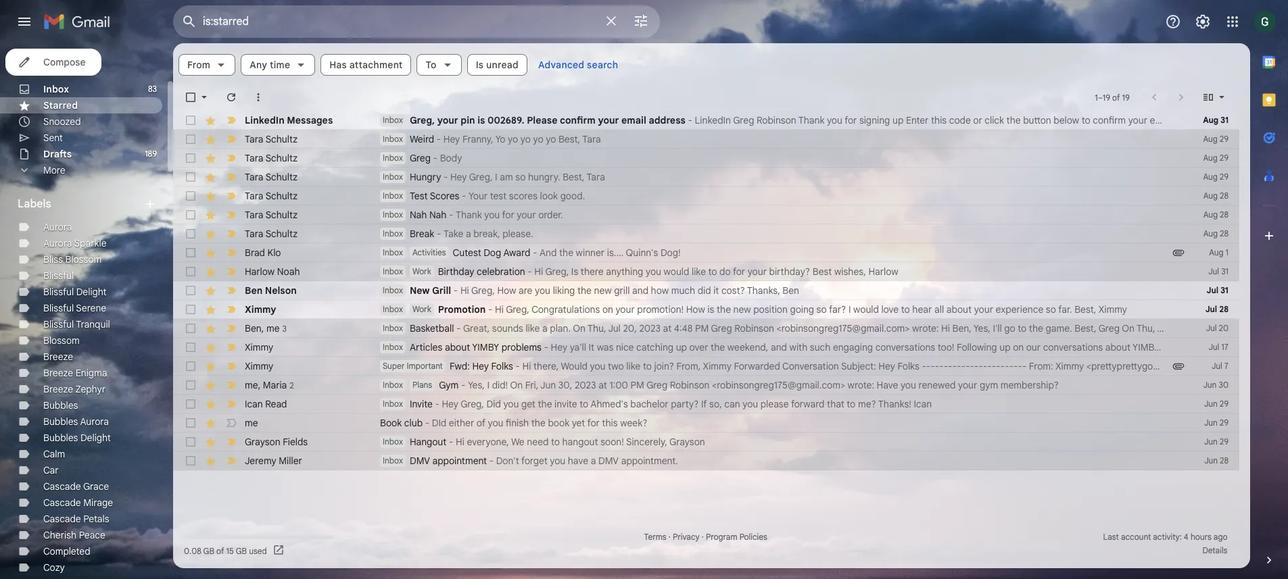 Task type: describe. For each thing, give the bounding box(es) containing it.
best, right far.
[[1075, 304, 1097, 316]]

your left gym
[[959, 380, 978, 392]]

1 confirm from the left
[[560, 114, 596, 127]]

3 yo from the left
[[534, 133, 544, 145]]

you right have
[[901, 380, 917, 392]]

2 vertical spatial aurora
[[80, 416, 109, 428]]

to right below
[[1082, 114, 1091, 127]]

search mail image
[[177, 9, 202, 34]]

2 vertical spatial i
[[488, 380, 490, 392]]

bubbles aurora link
[[43, 416, 109, 428]]

1 horizontal spatial this
[[932, 114, 947, 127]]

hey for hey franny, yo yo yo yo yo best, tara
[[444, 133, 460, 145]]

take
[[444, 228, 464, 240]]

blissful for blissful link
[[43, 270, 74, 282]]

to left do
[[709, 266, 718, 278]]

0 vertical spatial would
[[664, 266, 690, 278]]

your left email
[[598, 114, 619, 127]]

cascade mirage
[[43, 497, 113, 509]]

inbox inside the labels navigation
[[43, 83, 69, 95]]

linkedin messages
[[245, 114, 333, 127]]

too!
[[938, 342, 955, 354]]

1 vertical spatial like
[[526, 323, 540, 335]]

peace
[[79, 530, 105, 542]]

advanced
[[539, 59, 585, 71]]

cascade grace link
[[43, 481, 109, 493]]

1 bubbles from the top
[[43, 400, 78, 412]]

to right go
[[1018, 323, 1027, 335]]

tara for hungry
[[245, 171, 264, 183]]

grill
[[432, 285, 451, 297]]

aug for order.
[[1204, 210, 1219, 220]]

bubbles for delight
[[43, 432, 78, 445]]

details
[[1203, 546, 1228, 556]]

the right over at the right bottom of page
[[711, 342, 725, 354]]

bliss blossom
[[43, 254, 102, 266]]

, for ben
[[262, 322, 264, 335]]

jul left 20 at the right of the page
[[1207, 323, 1218, 334]]

to right need
[[551, 436, 560, 449]]

row containing linkedin messages
[[173, 111, 1289, 130]]

aug for good.
[[1204, 191, 1219, 201]]

greg, up weird
[[410, 114, 435, 127]]

me for me
[[245, 417, 258, 430]]

the up our
[[1030, 323, 1044, 335]]

is inside is unread button
[[476, 59, 484, 71]]

you left have
[[550, 455, 566, 468]]

jul 31 for birthday celebration - hi greg, is there anything you would like to do for your birthday? best wishes, harlow
[[1209, 267, 1229, 277]]

jul up jul 28
[[1207, 286, 1219, 296]]

0 vertical spatial blossom
[[65, 254, 102, 266]]

do
[[720, 266, 731, 278]]

schultz for test scores
[[266, 190, 298, 202]]

2 harlow from the left
[[869, 266, 899, 278]]

refresh image
[[225, 91, 238, 104]]

two
[[608, 361, 624, 373]]

0 horizontal spatial yes,
[[468, 380, 485, 392]]

you down did
[[488, 417, 504, 430]]

2 horizontal spatial on
[[1123, 323, 1135, 335]]

for right do
[[733, 266, 746, 278]]

break,
[[474, 228, 500, 240]]

2 yo from the left
[[521, 133, 531, 145]]

search
[[587, 59, 619, 71]]

189
[[145, 149, 157, 159]]

aug for your
[[1204, 115, 1219, 125]]

jul left 17
[[1209, 342, 1220, 353]]

schultz for break
[[266, 228, 298, 240]]

2 linkedin from the left
[[695, 114, 731, 127]]

aug 29 for tara
[[1204, 172, 1229, 182]]

tara for weird
[[245, 133, 264, 145]]

1 vertical spatial robinson
[[735, 323, 775, 335]]

ben left 3 on the bottom left of the page
[[245, 322, 262, 335]]

tara schultz for break
[[245, 228, 298, 240]]

0 horizontal spatial your
[[469, 190, 488, 202]]

labels heading
[[18, 198, 143, 211]]

2 · from the left
[[702, 532, 704, 543]]

greg, up liking
[[546, 266, 569, 278]]

2 conversations from the left
[[1044, 342, 1104, 354]]

you right are at the left of page
[[535, 285, 551, 297]]

yo
[[496, 133, 506, 145]]

hey for hey greg, i am so hungry. best, tara
[[451, 171, 467, 183]]

button
[[1024, 114, 1052, 127]]

2 confirm from the left
[[1094, 114, 1127, 127]]

the right get
[[538, 399, 552, 411]]

hi up promotion
[[461, 285, 469, 297]]

inbox dmv appointment - don't forget you have a dmv appointment.
[[383, 455, 679, 468]]

cherish peace link
[[43, 530, 105, 542]]

0 horizontal spatial that
[[827, 399, 845, 411]]

jun 29 for hey greg, did you get the invite to ahmed's bachelor party? if so, can you please forward that to me? thanks! ican
[[1205, 399, 1229, 409]]

31 for ben
[[1221, 286, 1229, 296]]

0 horizontal spatial so
[[516, 171, 526, 183]]

28 for good.
[[1221, 191, 1229, 201]]

ben up real
[[1260, 323, 1277, 335]]

hours
[[1191, 532, 1212, 543]]

sincerely,
[[627, 436, 668, 449]]

11 row from the top
[[173, 300, 1240, 319]]

completed link
[[43, 546, 90, 558]]

plan.
[[550, 323, 571, 335]]

0 vertical spatial how
[[498, 285, 517, 297]]

ben down harlow noah
[[245, 285, 263, 297]]

liking
[[553, 285, 575, 297]]

renewed
[[919, 380, 956, 392]]

0 vertical spatial wrote:
[[913, 323, 939, 335]]

game.
[[1046, 323, 1073, 335]]

ago
[[1214, 532, 1228, 543]]

promotion - hi greg, congratulations on your promotion! how is the new position going so far? i would love to hear all about your experience so far. best, ximmy
[[438, 304, 1128, 316]]

work for birthday
[[413, 267, 431, 277]]

you right the can
[[743, 399, 759, 411]]

2 horizontal spatial so
[[1047, 304, 1057, 316]]

need
[[527, 436, 549, 449]]

advanced search
[[539, 59, 619, 71]]

delight for bubbles delight
[[81, 432, 111, 445]]

row containing ben
[[173, 319, 1277, 338]]

1 horizontal spatial is
[[572, 266, 579, 278]]

0 horizontal spatial on
[[603, 304, 614, 316]]

zephyr
[[76, 384, 106, 396]]

cherish peace
[[43, 530, 105, 542]]

greg, up the inbox test scores - your test scores look good.
[[469, 171, 493, 183]]

inbox for greg
[[383, 153, 403, 163]]

1 horizontal spatial that
[[1253, 342, 1271, 354]]

1 vertical spatial <robinsongreg175@gmail.com>
[[713, 380, 846, 392]]

the down 'it'
[[717, 304, 731, 316]]

it
[[714, 285, 719, 297]]

blissful serene link
[[43, 302, 106, 315]]

hey left "ya'll" on the left bottom of page
[[551, 342, 568, 354]]

ya'll
[[570, 342, 587, 354]]

inbox for dmv
[[383, 456, 403, 466]]

program policies link
[[706, 532, 768, 543]]

1 horizontal spatial yes,
[[974, 323, 991, 335]]

you left two
[[590, 361, 606, 373]]

drafts link
[[43, 148, 72, 160]]

1 ican from the left
[[245, 399, 263, 411]]

hangout
[[410, 436, 447, 449]]

2 vertical spatial a
[[591, 455, 596, 468]]

cascade for cascade petals
[[43, 514, 81, 526]]

any
[[250, 59, 267, 71]]

your up thanks,
[[748, 266, 767, 278]]

your down grill
[[616, 304, 635, 316]]

your left pin
[[438, 114, 459, 127]]

invite
[[410, 399, 433, 411]]

bubbles aurora
[[43, 416, 109, 428]]

hi left there,
[[523, 361, 531, 373]]

forwarded
[[734, 361, 781, 373]]

2 folks from the left
[[898, 361, 920, 373]]

terms
[[645, 532, 667, 543]]

hi left ben,
[[942, 323, 951, 335]]

for right yet
[[588, 417, 600, 430]]

gym
[[980, 380, 999, 392]]

jul up "jul 20"
[[1206, 304, 1218, 315]]

did
[[487, 399, 501, 411]]

are
[[519, 285, 533, 297]]

5 row from the top
[[173, 187, 1240, 206]]

cascade for cascade mirage
[[43, 497, 81, 509]]

here's
[[1164, 342, 1191, 354]]

2 vertical spatial like
[[627, 361, 641, 373]]

schultz for greg
[[266, 152, 298, 164]]

compose
[[43, 56, 86, 68]]

1 20, from the left
[[623, 323, 637, 335]]

read
[[265, 399, 287, 411]]

sent
[[43, 132, 63, 144]]

invite
[[555, 399, 578, 411]]

articles
[[410, 342, 443, 354]]

1 vertical spatial blossom
[[43, 335, 80, 347]]

schultz for hungry
[[266, 171, 298, 183]]

inbox for invite
[[383, 399, 403, 409]]

greg, left did
[[461, 399, 484, 411]]

promotion!
[[638, 304, 684, 316]]

main menu image
[[16, 14, 32, 30]]

jul up was
[[609, 323, 621, 335]]

you left signing
[[827, 114, 843, 127]]

1 horizontal spatial and
[[771, 342, 788, 354]]

tara for test scores
[[245, 190, 264, 202]]

new for position
[[734, 304, 751, 316]]

jun 30
[[1204, 380, 1229, 390]]

0 horizontal spatial pm
[[631, 380, 645, 392]]

have
[[877, 380, 899, 392]]

1 horizontal spatial would
[[854, 304, 879, 316]]

2 horizontal spatial i
[[849, 304, 851, 316]]

aug 31
[[1204, 115, 1229, 125]]

noah
[[277, 266, 300, 278]]

ximmy right far.
[[1099, 304, 1128, 316]]

tranquil
[[76, 319, 110, 331]]

inbox for greg,
[[383, 115, 403, 125]]

signing
[[860, 114, 891, 127]]

privacy
[[673, 532, 700, 543]]

0 vertical spatial your
[[1214, 114, 1233, 127]]

don't
[[496, 455, 519, 468]]

calm
[[43, 449, 65, 461]]

go
[[1005, 323, 1016, 335]]

inbox for articles
[[383, 342, 403, 353]]

2 29 from the top
[[1220, 153, 1229, 163]]

4:33
[[1224, 323, 1242, 335]]

5 29 from the top
[[1220, 418, 1229, 428]]

1 horizontal spatial about
[[947, 304, 972, 316]]

2 horizontal spatial is
[[1269, 114, 1276, 127]]

1 vertical spatial 31
[[1222, 267, 1229, 277]]

0 vertical spatial <robinsongreg175@gmail.com>
[[777, 323, 910, 335]]

can
[[725, 399, 741, 411]]

schultz for weird
[[266, 133, 298, 145]]

0 horizontal spatial about
[[445, 342, 470, 354]]

15 row from the top
[[173, 376, 1240, 395]]

look
[[540, 190, 558, 202]]

17 row from the top
[[173, 414, 1240, 433]]

code
[[950, 114, 971, 127]]

jun 29 for hi everyone, we need to hangout soon! sincerely, grayson
[[1205, 437, 1229, 447]]

0 horizontal spatial a
[[466, 228, 471, 240]]

1 horizontal spatial up
[[893, 114, 904, 127]]

ximmy down ben , me 3
[[245, 342, 274, 354]]

there
[[581, 266, 604, 278]]

0 horizontal spatial at
[[599, 380, 607, 392]]

scores
[[509, 190, 538, 202]]

hi down and
[[535, 266, 543, 278]]

quinn's
[[626, 247, 659, 259]]

breeze for breeze enigma
[[43, 367, 73, 380]]

if
[[702, 399, 707, 411]]

2 horizontal spatial about
[[1106, 342, 1131, 354]]

you up break,
[[485, 209, 500, 221]]

the down there at top
[[578, 285, 592, 297]]

tara for nah nah
[[245, 209, 264, 221]]

1 horizontal spatial pm
[[695, 323, 709, 335]]

to right love
[[902, 304, 911, 316]]

2 horizontal spatial 2023
[[1189, 323, 1210, 335]]

2 grayson from the left
[[670, 436, 706, 449]]

tara schultz for test
[[245, 190, 298, 202]]

did
[[432, 417, 447, 430]]

yimby
[[472, 342, 499, 354]]

anything
[[606, 266, 644, 278]]

cascade for cascade grace
[[43, 481, 81, 493]]

you left get
[[504, 399, 519, 411]]

hear
[[913, 304, 933, 316]]

1 horizontal spatial is
[[708, 304, 715, 316]]

greg, down are at the left of page
[[506, 304, 530, 316]]

tara schultz for nah
[[245, 209, 298, 221]]

bubbles for aurora
[[43, 416, 78, 428]]

2 ican from the left
[[914, 399, 932, 411]]

to button
[[417, 54, 462, 76]]

blissful delight link
[[43, 286, 107, 298]]

aug for yo
[[1204, 134, 1218, 144]]

cutest
[[453, 247, 482, 259]]

grayson fields
[[245, 436, 308, 449]]

aurora for aurora sparkle
[[43, 237, 72, 250]]

the up need
[[532, 417, 546, 430]]

0 horizontal spatial 2023
[[575, 380, 596, 392]]

1 vertical spatial wrote:
[[848, 380, 875, 392]]

cascade grace
[[43, 481, 109, 493]]

ximmy up ben , me 3
[[245, 304, 277, 316]]

29 for tara
[[1220, 172, 1229, 182]]

hi up sounds
[[495, 304, 504, 316]]



Task type: locate. For each thing, give the bounding box(es) containing it.
footer containing terms
[[173, 531, 1240, 558]]

work for promotion
[[413, 304, 431, 315]]

2 vertical spatial 31
[[1221, 286, 1229, 296]]

0 vertical spatial aug 29
[[1204, 134, 1229, 144]]

1 vertical spatial breeze
[[43, 367, 73, 380]]

1 vertical spatial me
[[245, 379, 258, 391]]

2
[[290, 381, 294, 391]]

wishes,
[[835, 266, 867, 278]]

birthday celebration - hi greg, is there anything you would like to do for your birthday? best wishes, harlow
[[438, 266, 899, 278]]

appointment.
[[622, 455, 679, 468]]

a left plan.
[[543, 323, 548, 335]]

best, up good.
[[563, 171, 585, 183]]

tara for greg
[[245, 152, 264, 164]]

1 dmv from the left
[[410, 455, 430, 468]]

harlow right wishes,
[[869, 266, 899, 278]]

inbox for hungry
[[383, 172, 403, 182]]

0 horizontal spatial is
[[478, 114, 485, 127]]

1 horizontal spatial so
[[817, 304, 827, 316]]

breeze for 'breeze' link
[[43, 351, 73, 363]]

0 horizontal spatial would
[[664, 266, 690, 278]]

aurora down aurora link on the top left of page
[[43, 237, 72, 250]]

inbox inside the inbox test scores - your test scores look good.
[[383, 191, 403, 201]]

grayson up jeremy
[[245, 436, 281, 449]]

gb
[[203, 546, 215, 556], [236, 546, 247, 556]]

1 vertical spatial is
[[572, 266, 579, 278]]

activities
[[413, 248, 446, 258]]

on down inbox new grill - hi greg, how are you liking the new grill and how much did it cost? thanks, ben
[[603, 304, 614, 316]]

row containing harlow noah
[[173, 263, 1240, 281]]

would down dog!
[[664, 266, 690, 278]]

2 tara schultz from the top
[[245, 152, 298, 164]]

2 vertical spatial aug 28
[[1204, 229, 1229, 239]]

0 vertical spatial on
[[603, 304, 614, 316]]

30,
[[559, 380, 573, 392]]

schultz for nah nah
[[266, 209, 298, 221]]

3 schultz from the top
[[266, 171, 298, 183]]

jul down aug 1
[[1209, 267, 1220, 277]]

0 vertical spatial fri,
[[1260, 361, 1273, 373]]

2 work from the top
[[413, 304, 431, 315]]

1 aug 29 from the top
[[1204, 134, 1229, 144]]

that left real
[[1253, 342, 1271, 354]]

bubbles
[[43, 400, 78, 412], [43, 416, 78, 428], [43, 432, 78, 445]]

blissful link
[[43, 270, 74, 282]]

tara schultz for weird
[[245, 133, 298, 145]]

gmail image
[[43, 8, 117, 35]]

2 nah from the left
[[430, 209, 447, 221]]

forget
[[522, 455, 548, 468]]

0 vertical spatial thank
[[799, 114, 825, 127]]

14 row from the top
[[173, 357, 1289, 376]]

1 nah from the left
[[410, 209, 427, 221]]

ican down 'renewed'
[[914, 399, 932, 411]]

thank left signing
[[799, 114, 825, 127]]

0 horizontal spatial 20,
[[623, 323, 637, 335]]

is
[[478, 114, 485, 127], [1269, 114, 1276, 127], [708, 304, 715, 316]]

aurora up bubbles delight link
[[80, 416, 109, 428]]

and left with
[[771, 342, 788, 354]]

0 horizontal spatial gb
[[203, 546, 215, 556]]

terms link
[[645, 532, 667, 543]]

1 folks from the left
[[492, 361, 513, 373]]

advanced search button
[[533, 53, 624, 77]]

2 horizontal spatial up
[[1000, 342, 1011, 354]]

31 left privacy
[[1221, 115, 1229, 125]]

1 vertical spatial bubbles
[[43, 416, 78, 428]]

19 row from the top
[[173, 452, 1240, 471]]

1 vertical spatial ,
[[258, 379, 261, 391]]

31
[[1221, 115, 1229, 125], [1222, 267, 1229, 277], [1221, 286, 1229, 296]]

<robinsongreg175@gmail.com> up please
[[713, 380, 846, 392]]

blissful down bliss
[[43, 270, 74, 282]]

row containing grayson fields
[[173, 433, 1240, 452]]

1 row from the top
[[173, 111, 1289, 130]]

aug for hungry.
[[1204, 172, 1218, 182]]

this
[[932, 114, 947, 127], [602, 417, 618, 430]]

1 cascade from the top
[[43, 481, 81, 493]]

aug 29
[[1204, 134, 1229, 144], [1204, 153, 1229, 163], [1204, 172, 1229, 182]]

0 vertical spatial 31
[[1221, 115, 1229, 125]]

aug 28 for order.
[[1204, 210, 1229, 220]]

1 vertical spatial and
[[771, 342, 788, 354]]

inbox inside the inbox greg, your pin is 002689. please confirm your email address - linkedin greg robinson thank you for signing up enter this code or click the button below to confirm your email. 002689 your privacy is imp
[[383, 115, 403, 125]]

hi up appointment
[[456, 436, 465, 449]]

toggle split pane mode image
[[1202, 91, 1216, 104]]

6 tara schultz from the top
[[245, 228, 298, 240]]

inbox inside inbox new grill - hi greg, how are you liking the new grill and how much did it cost? thanks, ben
[[383, 286, 403, 296]]

blissful for blissful delight
[[43, 286, 74, 298]]

20,
[[623, 323, 637, 335], [1173, 323, 1187, 335]]

yes, left i'll
[[974, 323, 991, 335]]

pm right the 4:33 at right bottom
[[1244, 323, 1258, 335]]

the right and
[[560, 247, 574, 259]]

follow link to manage storage image
[[273, 545, 286, 558]]

3 29 from the top
[[1220, 172, 1229, 182]]

1 horizontal spatial fri,
[[1260, 361, 1273, 373]]

0 vertical spatial jun 29
[[1205, 399, 1229, 409]]

more image
[[252, 91, 265, 104]]

inbox inside inbox articles about yimby problems - hey ya'll it was nice catching up over the weekend, and with such engaging conversations too! following up on our conversations about yimby, here's some articles that real
[[383, 342, 403, 353]]

so right am
[[516, 171, 526, 183]]

new down cost?
[[734, 304, 751, 316]]

hey up body
[[444, 133, 460, 145]]

aug 29 for best,
[[1204, 134, 1229, 144]]

blossom up 'breeze' link
[[43, 335, 80, 347]]

0 horizontal spatial fri,
[[526, 380, 539, 392]]

2 horizontal spatial pm
[[1244, 323, 1258, 335]]

2 bubbles from the top
[[43, 416, 78, 428]]

cascade mirage link
[[43, 497, 113, 509]]

4 row from the top
[[173, 168, 1240, 187]]

1 horizontal spatial your
[[1214, 114, 1233, 127]]

3 bubbles from the top
[[43, 432, 78, 445]]

3 cascade from the top
[[43, 514, 81, 526]]

1 blissful from the top
[[43, 270, 74, 282]]

greg, down celebration
[[472, 285, 495, 297]]

aurora sparkle link
[[43, 237, 107, 250]]

1 conversations from the left
[[876, 342, 936, 354]]

linkedin down more "icon"
[[245, 114, 285, 127]]

how left are at the left of page
[[498, 285, 517, 297]]

inbox inside inbox hangout - hi everyone, we need to hangout soon! sincerely, grayson
[[383, 437, 403, 447]]

13 row from the top
[[173, 338, 1289, 357]]

20, up nice
[[623, 323, 637, 335]]

1 horizontal spatial ,
[[262, 322, 264, 335]]

bubbles up calm
[[43, 432, 78, 445]]

more button
[[0, 162, 162, 179]]

1 vertical spatial how
[[687, 304, 706, 316]]

1 horizontal spatial 2023
[[640, 323, 661, 335]]

row containing ican read
[[173, 395, 1240, 414]]

1 horizontal spatial of
[[477, 417, 486, 430]]

folks up did! on the left of the page
[[492, 361, 513, 373]]

on
[[603, 304, 614, 316], [1014, 342, 1024, 354]]

confirm right below
[[1094, 114, 1127, 127]]

1 horizontal spatial new
[[734, 304, 751, 316]]

advanced search options image
[[628, 7, 655, 35]]

10 row from the top
[[173, 281, 1240, 300]]

1 vertical spatial work
[[413, 304, 431, 315]]

3 row from the top
[[173, 149, 1240, 168]]

delight for blissful delight
[[76, 286, 107, 298]]

2 jun 29 from the top
[[1205, 418, 1229, 428]]

nelson
[[265, 285, 297, 297]]

0 horizontal spatial this
[[602, 417, 618, 430]]

1 thu, from the left
[[588, 323, 607, 335]]

2 blissful from the top
[[43, 286, 74, 298]]

2 horizontal spatial like
[[692, 266, 706, 278]]

0 vertical spatial ,
[[262, 322, 264, 335]]

your
[[1214, 114, 1233, 127], [469, 190, 488, 202]]

tara schultz for hungry
[[245, 171, 298, 183]]

your up i'll
[[975, 304, 994, 316]]

position
[[754, 304, 788, 316]]

robinson for thank
[[757, 114, 797, 127]]

for left signing
[[845, 114, 858, 127]]

labels
[[18, 198, 51, 211]]

how down the did
[[687, 304, 706, 316]]

0 horizontal spatial conversations
[[876, 342, 936, 354]]

1 vertical spatial jul 31
[[1207, 286, 1229, 296]]

2 vertical spatial breeze
[[43, 384, 73, 396]]

compose button
[[5, 49, 102, 76]]

1 schultz from the top
[[266, 133, 298, 145]]

so
[[516, 171, 526, 183], [817, 304, 827, 316], [1047, 304, 1057, 316]]

ximmy right from:
[[1056, 361, 1085, 373]]

1 horizontal spatial how
[[687, 304, 706, 316]]

2 aug 28 from the top
[[1204, 210, 1229, 220]]

pin
[[461, 114, 475, 127]]

1 29 from the top
[[1220, 134, 1229, 144]]

2 dmv from the left
[[599, 455, 619, 468]]

robinson for <robinsongreg175@gmail.com>
[[670, 380, 710, 392]]

6 row from the top
[[173, 206, 1240, 225]]

4 tara schultz from the top
[[245, 190, 298, 202]]

row containing jeremy miller
[[173, 452, 1240, 471]]

aurora for aurora link on the top left of page
[[43, 221, 72, 233]]

blissful down blissful delight link
[[43, 302, 74, 315]]

thanks!
[[879, 399, 912, 411]]

up down go
[[1000, 342, 1011, 354]]

aug 28 for good.
[[1204, 191, 1229, 201]]

inbox inside inbox invite - hey greg, did you get the invite to ahmed's bachelor party? if so, can you please forward that to me? thanks! ican
[[383, 399, 403, 409]]

tara for break
[[245, 228, 264, 240]]

work down new
[[413, 304, 431, 315]]

1 vertical spatial aug 28
[[1204, 210, 1229, 220]]

to left me?
[[847, 399, 856, 411]]

hey up have
[[879, 361, 896, 373]]

serene
[[76, 302, 106, 315]]

please.
[[503, 228, 534, 240]]

2 thu, from the left
[[1137, 323, 1156, 335]]

ximmy down over at the right bottom of page
[[703, 361, 732, 373]]

like right two
[[627, 361, 641, 373]]

6 29 from the top
[[1220, 437, 1229, 447]]

row
[[173, 111, 1289, 130], [173, 130, 1240, 149], [173, 149, 1240, 168], [173, 168, 1240, 187], [173, 187, 1240, 206], [173, 206, 1240, 225], [173, 225, 1240, 244], [173, 244, 1240, 263], [173, 263, 1240, 281], [173, 281, 1240, 300], [173, 300, 1240, 319], [173, 319, 1277, 338], [173, 338, 1289, 357], [173, 357, 1289, 376], [173, 376, 1240, 395], [173, 395, 1240, 414], [173, 414, 1240, 433], [173, 433, 1240, 452], [173, 452, 1240, 471]]

jul 17
[[1209, 342, 1229, 353]]

jul 20
[[1207, 323, 1229, 334]]

jul 31 for inbox new grill - hi greg, how are you liking the new grill and how much did it cost? thanks, ben
[[1207, 286, 1229, 296]]

email.
[[1151, 114, 1176, 127]]

1 grayson from the left
[[245, 436, 281, 449]]

you up how
[[646, 266, 662, 278]]

1 vertical spatial new
[[734, 304, 751, 316]]

account
[[1122, 532, 1152, 543]]

1 · from the left
[[669, 532, 671, 543]]

1 vertical spatial a
[[543, 323, 548, 335]]

completed
[[43, 546, 90, 558]]

0 horizontal spatial ican
[[245, 399, 263, 411]]

0 vertical spatial is
[[476, 59, 484, 71]]

breeze zephyr
[[43, 384, 106, 396]]

inbox new grill - hi greg, how are you liking the new grill and how much did it cost? thanks, ben
[[383, 285, 800, 297]]

delight down bubbles aurora
[[81, 432, 111, 445]]

1 vertical spatial delight
[[81, 432, 111, 445]]

inbox inside inbox weird - hey franny, yo yo yo yo yo best, tara
[[383, 134, 403, 144]]

inbox for basketball
[[383, 323, 403, 334]]

2 aug 29 from the top
[[1204, 153, 1229, 163]]

1 horizontal spatial like
[[627, 361, 641, 373]]

calm link
[[43, 449, 65, 461]]

blissful for blissful serene
[[43, 302, 74, 315]]

6 schultz from the top
[[266, 228, 298, 240]]

dog!
[[661, 247, 681, 259]]

2 row from the top
[[173, 130, 1240, 149]]

to left the join? on the right of the page
[[643, 361, 652, 373]]

this left the code
[[932, 114, 947, 127]]

0 horizontal spatial on
[[510, 380, 523, 392]]

1 vertical spatial aurora
[[43, 237, 72, 250]]

1 tara schultz from the top
[[245, 133, 298, 145]]

7 row from the top
[[173, 225, 1240, 244]]

2 20, from the left
[[1173, 323, 1187, 335]]

best, up hungry.
[[559, 133, 581, 145]]

breeze for breeze zephyr
[[43, 384, 73, 396]]

cascade
[[43, 481, 81, 493], [43, 497, 81, 509], [43, 514, 81, 526]]

soon!
[[601, 436, 624, 449]]

1 horizontal spatial on
[[1014, 342, 1024, 354]]

the
[[1007, 114, 1021, 127], [560, 247, 574, 259], [578, 285, 592, 297], [717, 304, 731, 316], [1030, 323, 1044, 335], [711, 342, 725, 354], [538, 399, 552, 411], [532, 417, 546, 430]]

to right "invite"
[[580, 399, 589, 411]]

cascade down car link
[[43, 481, 81, 493]]

16 row from the top
[[173, 395, 1240, 414]]

main content containing from
[[173, 43, 1289, 569]]

1 horizontal spatial on
[[573, 323, 586, 335]]

, left maria
[[258, 379, 261, 391]]

4 yo from the left
[[546, 133, 556, 145]]

2023 right the 30,
[[575, 380, 596, 392]]

work
[[413, 267, 431, 277], [413, 304, 431, 315]]

· right terms link
[[669, 532, 671, 543]]

inbox for weird
[[383, 134, 403, 144]]

like up problems
[[526, 323, 540, 335]]

1 horizontal spatial linkedin
[[695, 114, 731, 127]]

row containing ben nelson
[[173, 281, 1240, 300]]

2 schultz from the top
[[266, 152, 298, 164]]

inbox test scores - your test scores look good.
[[383, 190, 585, 202]]

0 vertical spatial that
[[1253, 342, 1271, 354]]

1:00
[[610, 380, 629, 392]]

0 vertical spatial bubbles
[[43, 400, 78, 412]]

1 horizontal spatial wrote:
[[913, 323, 939, 335]]

your left email.
[[1129, 114, 1148, 127]]

3 tara schultz from the top
[[245, 171, 298, 183]]

0 horizontal spatial wrote:
[[848, 380, 875, 392]]

1 gb from the left
[[203, 546, 215, 556]]

9 row from the top
[[173, 263, 1240, 281]]

5 schultz from the top
[[266, 209, 298, 221]]

week?
[[621, 417, 648, 430]]

inbox for break
[[383, 229, 403, 239]]

1 jun 29 from the top
[[1205, 399, 1229, 409]]

main content
[[173, 43, 1289, 569]]

breeze up bubbles link on the left bottom of the page
[[43, 384, 73, 396]]

hey
[[444, 133, 460, 145], [451, 171, 467, 183], [551, 342, 568, 354], [473, 361, 489, 373], [879, 361, 896, 373], [442, 399, 459, 411]]

breeze down blossom link
[[43, 351, 73, 363]]

28 for order.
[[1221, 210, 1229, 220]]

have
[[568, 455, 589, 468]]

1 work from the top
[[413, 267, 431, 277]]

0 vertical spatial work
[[413, 267, 431, 277]]

ben , me 3
[[245, 322, 287, 335]]

inbox inside inbox nah nah - thank you for your order.
[[383, 210, 403, 220]]

1 horizontal spatial at
[[663, 323, 672, 335]]

inbox for hangout
[[383, 437, 403, 447]]

brad klo
[[245, 247, 281, 259]]

blissful for blissful tranquil
[[43, 319, 74, 331]]

for up please.
[[502, 209, 515, 221]]

bubbles down bubbles link on the left bottom of the page
[[43, 416, 78, 428]]

8 row from the top
[[173, 244, 1240, 263]]

get
[[522, 399, 536, 411]]

1 vertical spatial that
[[827, 399, 845, 411]]

1 vertical spatial of
[[217, 546, 224, 556]]

inbox inside inbox dmv appointment - don't forget you have a dmv appointment.
[[383, 456, 403, 466]]

1 horizontal spatial a
[[543, 323, 548, 335]]

0 horizontal spatial up
[[676, 342, 687, 354]]

folks
[[492, 361, 513, 373], [898, 361, 920, 373]]

jul up here's
[[1158, 323, 1170, 335]]

following
[[957, 342, 998, 354]]

, for me
[[258, 379, 261, 391]]

1 vertical spatial aug 29
[[1204, 153, 1229, 163]]

29 for best,
[[1220, 134, 1229, 144]]

ican read
[[245, 399, 287, 411]]

tab list
[[1251, 43, 1289, 531]]

join?
[[655, 361, 674, 373]]

ben down birthday?
[[783, 285, 800, 297]]

please
[[527, 114, 558, 127]]

29 for sincerely,
[[1220, 437, 1229, 447]]

from button
[[179, 54, 236, 76]]

labels navigation
[[0, 43, 173, 580]]

2 cascade from the top
[[43, 497, 81, 509]]

aurora up aurora sparkle
[[43, 221, 72, 233]]

29 for to
[[1220, 399, 1229, 409]]

3 aug 29 from the top
[[1204, 172, 1229, 182]]

1 harlow from the left
[[245, 266, 275, 278]]

0 vertical spatial like
[[692, 266, 706, 278]]

jeremy miller
[[245, 455, 302, 468]]

birthday
[[438, 266, 475, 278]]

inbox inside inbox greg - body
[[383, 153, 403, 163]]

membership?
[[1001, 380, 1059, 392]]

, left 3 on the bottom left of the page
[[262, 322, 264, 335]]

1 vertical spatial yes,
[[468, 380, 485, 392]]

with
[[790, 342, 808, 354]]

0 horizontal spatial like
[[526, 323, 540, 335]]

would
[[664, 266, 690, 278], [854, 304, 879, 316]]

details link
[[1203, 546, 1228, 556]]

your up inbox nah nah - thank you for your order.
[[469, 190, 488, 202]]

18 row from the top
[[173, 433, 1240, 452]]

4 29 from the top
[[1220, 399, 1229, 409]]

None search field
[[173, 5, 660, 38]]

2 vertical spatial aug 29
[[1204, 172, 1229, 182]]

0 vertical spatial new
[[594, 285, 612, 297]]

date:
[[1235, 361, 1258, 373]]

your down scores
[[517, 209, 536, 221]]

2 breeze from the top
[[43, 367, 73, 380]]

0 vertical spatial and
[[633, 285, 649, 297]]

None checkbox
[[184, 91, 198, 104], [184, 227, 198, 241], [184, 246, 198, 260], [184, 265, 198, 279], [184, 284, 198, 298], [184, 303, 198, 317], [184, 341, 198, 355], [184, 360, 198, 373], [184, 436, 198, 449], [184, 91, 198, 104], [184, 227, 198, 241], [184, 246, 198, 260], [184, 265, 198, 279], [184, 284, 198, 298], [184, 303, 198, 317], [184, 341, 198, 355], [184, 360, 198, 373], [184, 436, 198, 449]]

2 vertical spatial bubbles
[[43, 432, 78, 445]]

Search mail text field
[[203, 15, 595, 28]]

1 horizontal spatial thank
[[799, 114, 825, 127]]

up
[[893, 114, 904, 127], [676, 342, 687, 354], [1000, 342, 1011, 354]]

aug for quinn's
[[1210, 248, 1224, 258]]

settings image
[[1196, 14, 1212, 30]]

3 blissful from the top
[[43, 302, 74, 315]]

so left far?
[[817, 304, 827, 316]]

a right have
[[591, 455, 596, 468]]

0 horizontal spatial i
[[488, 380, 490, 392]]

important
[[407, 361, 443, 371]]

blissful down blissful link
[[43, 286, 74, 298]]

footer
[[173, 531, 1240, 558]]

promotion
[[438, 304, 486, 316]]

jeremy
[[245, 455, 277, 468]]

0 horizontal spatial thu,
[[588, 323, 607, 335]]

for
[[845, 114, 858, 127], [502, 209, 515, 221], [733, 266, 746, 278], [588, 417, 600, 430]]

0 vertical spatial delight
[[76, 286, 107, 298]]

would
[[561, 361, 588, 373]]

0 horizontal spatial new
[[594, 285, 612, 297]]

28 for a
[[1221, 456, 1229, 466]]

inbox inside inbox hungry - hey greg, i am so hungry. best, tara
[[383, 172, 403, 182]]

3 aug 28 from the top
[[1204, 229, 1229, 239]]

1 linkedin from the left
[[245, 114, 285, 127]]

is left there at top
[[572, 266, 579, 278]]

12 row from the top
[[173, 319, 1277, 338]]

0 horizontal spatial ,
[[258, 379, 261, 391]]

tara schultz for greg
[[245, 152, 298, 164]]

inbox inside inbox basketball - great, sounds like a plan. on thu, jul 20, 2023 at 4:48 pm greg robinson <robinsongreg175@gmail.com> wrote: hi ben, yes, i'll go to the game. best, greg on thu, jul 20, 2023 at 4:33 pm ben
[[383, 323, 403, 334]]

jul left 7
[[1212, 361, 1223, 371]]

the right click
[[1007, 114, 1021, 127]]

clear search image
[[598, 7, 625, 35]]

jul
[[1209, 267, 1220, 277], [1207, 286, 1219, 296], [1206, 304, 1218, 315], [609, 323, 621, 335], [1158, 323, 1170, 335], [1207, 323, 1218, 334], [1209, 342, 1220, 353], [1212, 361, 1223, 371]]

this down ahmed's
[[602, 417, 618, 430]]

so,
[[710, 399, 722, 411]]

best, right game.
[[1075, 323, 1097, 335]]

inbox for nah
[[383, 210, 403, 220]]

3 breeze from the top
[[43, 384, 73, 396]]

new for grill
[[594, 285, 612, 297]]

about up fwd:
[[445, 342, 470, 354]]

gb right '15'
[[236, 546, 247, 556]]

3 jun 29 from the top
[[1205, 437, 1229, 447]]

1 horizontal spatial 20,
[[1173, 323, 1187, 335]]

0 horizontal spatial grayson
[[245, 436, 281, 449]]

inbox for new
[[383, 286, 403, 296]]

4 blissful from the top
[[43, 319, 74, 331]]

nah down "scores"
[[430, 209, 447, 221]]

1 aug 28 from the top
[[1204, 191, 1229, 201]]

breeze down 'breeze' link
[[43, 367, 73, 380]]

dmv down soon!
[[599, 455, 619, 468]]

appointment
[[433, 455, 487, 468]]

gb right 0.08
[[203, 546, 215, 556]]

0 horizontal spatial of
[[217, 546, 224, 556]]

5 tara schultz from the top
[[245, 209, 298, 221]]

1 vertical spatial thank
[[456, 209, 482, 221]]

great,
[[464, 323, 490, 335]]

car link
[[43, 465, 59, 477]]

0 horizontal spatial and
[[633, 285, 649, 297]]

me down ican read
[[245, 417, 258, 430]]

tara
[[245, 133, 264, 145], [583, 133, 601, 145], [245, 152, 264, 164], [245, 171, 264, 183], [587, 171, 605, 183], [245, 190, 264, 202], [245, 209, 264, 221], [245, 228, 264, 240]]

order.
[[539, 209, 564, 221]]

petals
[[83, 514, 109, 526]]

jun
[[1275, 361, 1289, 373], [541, 380, 556, 392], [1204, 380, 1217, 390], [1205, 399, 1218, 409], [1205, 418, 1218, 428], [1205, 437, 1218, 447], [1205, 456, 1219, 466]]

hey for hey greg, did you get the invite to ahmed's bachelor party? if so, can you please forward that to me? thanks! ican
[[442, 399, 459, 411]]

None checkbox
[[184, 114, 198, 127], [184, 133, 198, 146], [184, 152, 198, 165], [184, 171, 198, 184], [184, 189, 198, 203], [184, 208, 198, 222], [184, 322, 198, 336], [184, 379, 198, 392], [184, 398, 198, 411], [184, 417, 198, 430], [184, 455, 198, 468], [184, 114, 198, 127], [184, 133, 198, 146], [184, 152, 198, 165], [184, 171, 198, 184], [184, 189, 198, 203], [184, 208, 198, 222], [184, 322, 198, 336], [184, 379, 198, 392], [184, 398, 198, 411], [184, 417, 198, 430], [184, 455, 198, 468]]

inbox break - take a break, please.
[[383, 228, 534, 240]]

inbox inside the inbox break - take a break, please.
[[383, 229, 403, 239]]

imp
[[1278, 114, 1289, 127]]

1 yo from the left
[[508, 133, 518, 145]]

hey for hi there, would you two like to join? from, ximmy forwarded conversation subject: hey folks ------------------------ from: ximmy <prettyprettygood77@gmail.com> date: fri, jun
[[473, 361, 489, 373]]

tara schultz
[[245, 133, 298, 145], [245, 152, 298, 164], [245, 171, 298, 183], [245, 190, 298, 202], [245, 209, 298, 221], [245, 228, 298, 240]]

31 for enter
[[1221, 115, 1229, 125]]

ben nelson
[[245, 285, 297, 297]]

your down toggle split pane mode icon
[[1214, 114, 1233, 127]]

jun 28
[[1205, 456, 1229, 466]]

blissful up blossom link
[[43, 319, 74, 331]]

me for me , maria 2
[[245, 379, 258, 391]]

inbox for test
[[383, 191, 403, 201]]

2 horizontal spatial at
[[1213, 323, 1221, 335]]

1 horizontal spatial i
[[495, 171, 498, 183]]

cascade petals
[[43, 514, 109, 526]]

1 breeze from the top
[[43, 351, 73, 363]]

dmv
[[410, 455, 430, 468], [599, 455, 619, 468]]

4:48
[[674, 323, 693, 335]]

row containing brad klo
[[173, 244, 1240, 263]]

on right did! on the left of the page
[[510, 380, 523, 392]]

cost?
[[722, 285, 745, 297]]

1 vertical spatial this
[[602, 417, 618, 430]]

2 gb from the left
[[236, 546, 247, 556]]

0 vertical spatial jul 31
[[1209, 267, 1229, 277]]

sounds
[[492, 323, 524, 335]]

ximmy up me , maria 2
[[245, 361, 274, 373]]

0 vertical spatial me
[[267, 322, 280, 335]]

wrote: down the subject:
[[848, 380, 875, 392]]

me?
[[859, 399, 877, 411]]

0 horizontal spatial confirm
[[560, 114, 596, 127]]

4 schultz from the top
[[266, 190, 298, 202]]



Task type: vqa. For each thing, say whether or not it's contained in the screenshot.


